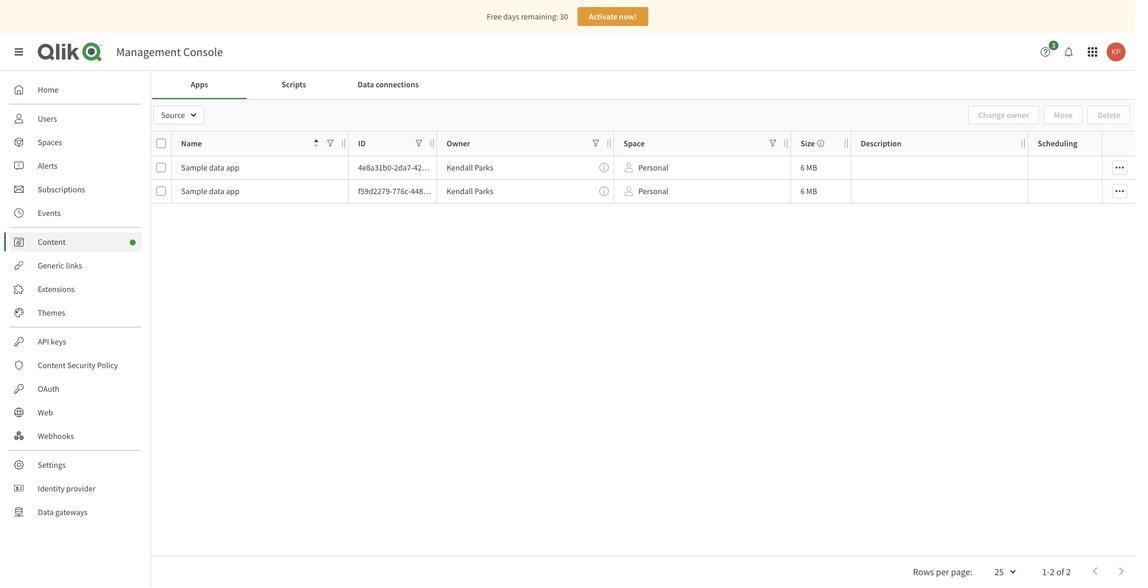 Task type: vqa. For each thing, say whether or not it's contained in the screenshot.
the bottommost mb
yes



Task type: describe. For each thing, give the bounding box(es) containing it.
oauth link
[[9, 380, 142, 398]]

id
[[358, 138, 366, 149]]

4e8a31b0-2da7-4207-9363-84d15f5ba873 element
[[358, 162, 500, 174]]

identity provider link
[[9, 479, 142, 498]]

webhooks
[[38, 431, 74, 442]]

3 button
[[1037, 41, 1063, 61]]

subscriptions
[[38, 184, 85, 195]]

management console element
[[116, 44, 223, 59]]

448e-
[[411, 186, 430, 197]]

size
[[801, 138, 815, 149]]

sample data app for f59d2279-776c-448e-969d-eb9fcef4808b
[[181, 186, 240, 197]]

Rows per page: 25 field
[[978, 563, 1019, 581]]

now!
[[619, 11, 637, 22]]

generic links link
[[9, 256, 142, 275]]

personal space image for 84d15f5ba873
[[625, 163, 634, 173]]

apps button
[[152, 71, 247, 99]]

source
[[161, 110, 185, 121]]

app for 4e8a31b0-
[[226, 163, 240, 173]]

home
[[38, 84, 59, 95]]

api keys
[[38, 336, 66, 347]]

provider
[[66, 483, 96, 494]]

1-
[[1043, 566, 1050, 578]]

app for f59d2279-
[[226, 186, 240, 197]]

data for 4e8a31b0-2da7-4207-9363-84d15f5ba873
[[209, 163, 225, 173]]

web link
[[9, 403, 142, 422]]

2 2 from the left
[[1067, 566, 1071, 578]]

content for content
[[38, 237, 66, 247]]

84d15f5ba873
[[452, 163, 500, 173]]

size refers to the base memory footprint of the application. image
[[818, 140, 825, 147]]

free days remaining: 30
[[487, 11, 568, 22]]

links
[[66, 260, 82, 271]]

personal for 4e8a31b0-2da7-4207-9363-84d15f5ba873
[[639, 163, 669, 173]]

f59d2279-776c-448e-969d-eb9fcef4808b
[[358, 186, 496, 197]]

content security policy
[[38, 360, 118, 371]]

mb for 84d15f5ba873
[[807, 163, 818, 173]]

mb for eb9fcef4808b
[[807, 186, 818, 197]]

parks for eb9fcef4808b
[[475, 186, 494, 197]]

per
[[937, 566, 950, 578]]

6 for 84d15f5ba873
[[801, 163, 805, 173]]

extensions
[[38, 284, 75, 295]]

themes
[[38, 308, 65, 318]]

Source field
[[153, 106, 204, 125]]

sample for f59d2279-
[[181, 186, 207, 197]]

776c-
[[393, 186, 411, 197]]

content for content security policy
[[38, 360, 66, 371]]

rows per page:
[[914, 566, 973, 578]]

days
[[504, 11, 520, 22]]

connections
[[376, 79, 419, 90]]

security
[[67, 360, 96, 371]]

data connections button
[[341, 71, 436, 99]]

2da7-
[[394, 163, 414, 173]]

3
[[1052, 41, 1056, 50]]

extensions link
[[9, 280, 142, 299]]

management
[[116, 44, 181, 59]]

users
[[38, 113, 57, 124]]

api keys link
[[9, 332, 142, 351]]



Task type: locate. For each thing, give the bounding box(es) containing it.
kendall down owner
[[447, 163, 473, 173]]

free
[[487, 11, 502, 22]]

0 horizontal spatial 2
[[1050, 566, 1055, 578]]

f59d2279-776c-448e-969d-eb9fcef4808b element
[[358, 186, 496, 197]]

kendall parks
[[447, 163, 494, 173], [447, 186, 494, 197]]

1 kendall parks from the top
[[447, 163, 494, 173]]

0 vertical spatial sample data app
[[181, 163, 240, 173]]

1 app from the top
[[226, 163, 240, 173]]

2 6 mb from the top
[[801, 186, 818, 197]]

data inside 'button'
[[358, 79, 374, 90]]

1 vertical spatial kendall
[[447, 186, 473, 197]]

spaces link
[[9, 133, 142, 152]]

settings link
[[9, 456, 142, 475]]

1 vertical spatial personal
[[639, 186, 669, 197]]

parks down 84d15f5ba873 on the left top of the page
[[475, 186, 494, 197]]

1 vertical spatial content
[[38, 360, 66, 371]]

2 parks from the top
[[475, 186, 494, 197]]

1 vertical spatial data
[[38, 507, 54, 518]]

1 vertical spatial personal space image
[[625, 187, 634, 196]]

2 right of
[[1067, 566, 1071, 578]]

activate
[[589, 11, 618, 22]]

name button
[[181, 136, 319, 152]]

alerts link
[[9, 156, 142, 175]]

1 vertical spatial app
[[226, 186, 240, 197]]

1 parks from the top
[[475, 163, 494, 173]]

remaining:
[[521, 11, 559, 22]]

0 horizontal spatial data
[[38, 507, 54, 518]]

4207-
[[414, 163, 433, 173]]

identity provider
[[38, 483, 96, 494]]

apps
[[191, 79, 208, 90]]

app
[[226, 163, 240, 173], [226, 186, 240, 197]]

1 vertical spatial kendall parks
[[447, 186, 494, 197]]

activate now! link
[[578, 7, 649, 26]]

scripts
[[282, 79, 306, 90]]

personal space image for eb9fcef4808b
[[625, 187, 634, 196]]

6
[[801, 163, 805, 173], [801, 186, 805, 197]]

content link
[[9, 233, 142, 251]]

content down api keys on the left bottom of page
[[38, 360, 66, 371]]

sample for 4e8a31b0-
[[181, 163, 207, 173]]

data
[[209, 163, 225, 173], [209, 186, 225, 197]]

0 vertical spatial data
[[209, 163, 225, 173]]

of
[[1057, 566, 1065, 578]]

1 2 from the left
[[1050, 566, 1055, 578]]

2 kendall from the top
[[447, 186, 473, 197]]

2 personal from the top
[[639, 186, 669, 197]]

2 kendall parks from the top
[[447, 186, 494, 197]]

data gateways link
[[9, 503, 142, 522]]

alerts
[[38, 161, 58, 171]]

eb9fcef4808b
[[450, 186, 496, 197]]

activate now!
[[589, 11, 637, 22]]

2 content from the top
[[38, 360, 66, 371]]

console
[[183, 44, 223, 59]]

data left connections
[[358, 79, 374, 90]]

0 vertical spatial data
[[358, 79, 374, 90]]

1 vertical spatial data
[[209, 186, 225, 197]]

kendall down 84d15f5ba873 on the left top of the page
[[447, 186, 473, 197]]

generic links
[[38, 260, 82, 271]]

1 vertical spatial 6 mb
[[801, 186, 818, 197]]

1 vertical spatial parks
[[475, 186, 494, 197]]

description
[[861, 138, 902, 149]]

close sidebar menu image
[[14, 47, 24, 57]]

generic
[[38, 260, 64, 271]]

api
[[38, 336, 49, 347]]

1 vertical spatial sample data app
[[181, 186, 240, 197]]

subscriptions link
[[9, 180, 142, 199]]

owner
[[447, 138, 471, 149]]

1 personal space image from the top
[[625, 163, 634, 173]]

0 vertical spatial content
[[38, 237, 66, 247]]

parks up eb9fcef4808b
[[475, 163, 494, 173]]

content security policy link
[[9, 356, 142, 375]]

data for data gateways
[[38, 507, 54, 518]]

events link
[[9, 204, 142, 223]]

home link
[[9, 80, 142, 99]]

spaces
[[38, 137, 62, 148]]

personal for f59d2279-776c-448e-969d-eb9fcef4808b
[[639, 186, 669, 197]]

personal space image
[[625, 163, 634, 173], [625, 187, 634, 196]]

kendall parks image
[[1107, 43, 1126, 61]]

themes link
[[9, 303, 142, 322]]

oauth
[[38, 384, 59, 394]]

2 mb from the top
[[807, 186, 818, 197]]

tab list
[[152, 71, 1135, 99]]

2 left of
[[1050, 566, 1055, 578]]

0 vertical spatial personal
[[639, 163, 669, 173]]

1 vertical spatial mb
[[807, 186, 818, 197]]

data for f59d2279-776c-448e-969d-eb9fcef4808b
[[209, 186, 225, 197]]

keys
[[51, 336, 66, 347]]

2 6 from the top
[[801, 186, 805, 197]]

identity
[[38, 483, 65, 494]]

rows
[[914, 566, 935, 578]]

1 horizontal spatial data
[[358, 79, 374, 90]]

2 data from the top
[[209, 186, 225, 197]]

kendall parks for 969d-
[[447, 186, 494, 197]]

0 vertical spatial kendall parks
[[447, 163, 494, 173]]

1 horizontal spatial 2
[[1067, 566, 1071, 578]]

2 sample from the top
[[181, 186, 207, 197]]

0 vertical spatial parks
[[475, 163, 494, 173]]

4e8a31b0-2da7-4207-9363-84d15f5ba873
[[358, 163, 500, 173]]

1 sample data app from the top
[[181, 163, 240, 173]]

content
[[38, 237, 66, 247], [38, 360, 66, 371]]

sample data app for 4e8a31b0-2da7-4207-9363-84d15f5ba873
[[181, 163, 240, 173]]

0 vertical spatial app
[[226, 163, 240, 173]]

management console
[[116, 44, 223, 59]]

data gateways
[[38, 507, 88, 518]]

2 sample data app from the top
[[181, 186, 240, 197]]

4e8a31b0-
[[358, 163, 394, 173]]

name
[[181, 138, 202, 149]]

0 vertical spatial personal space image
[[625, 163, 634, 173]]

mb
[[807, 163, 818, 173], [807, 186, 818, 197]]

1 vertical spatial sample
[[181, 186, 207, 197]]

25
[[995, 566, 1004, 578]]

settings
[[38, 460, 66, 470]]

1 personal from the top
[[639, 163, 669, 173]]

f59d2279-
[[358, 186, 393, 197]]

content up generic on the top of page
[[38, 237, 66, 247]]

1 6 mb from the top
[[801, 163, 818, 173]]

2 personal space image from the top
[[625, 187, 634, 196]]

web
[[38, 407, 53, 418]]

0 vertical spatial kendall
[[447, 163, 473, 173]]

0 vertical spatial mb
[[807, 163, 818, 173]]

users link
[[9, 109, 142, 128]]

data down identity
[[38, 507, 54, 518]]

new connector image
[[130, 240, 136, 246]]

events
[[38, 208, 61, 218]]

6 mb for eb9fcef4808b
[[801, 186, 818, 197]]

data
[[358, 79, 374, 90], [38, 507, 54, 518]]

6 mb for 84d15f5ba873
[[801, 163, 818, 173]]

kendall parks down 84d15f5ba873 on the left top of the page
[[447, 186, 494, 197]]

data inside navigation pane element
[[38, 507, 54, 518]]

0 vertical spatial sample
[[181, 163, 207, 173]]

1 mb from the top
[[807, 163, 818, 173]]

scheduling
[[1038, 138, 1078, 149]]

data for data connections
[[358, 79, 374, 90]]

scripts button
[[247, 71, 341, 99]]

kendall parks up eb9fcef4808b
[[447, 163, 494, 173]]

969d-
[[430, 186, 450, 197]]

1 6 from the top
[[801, 163, 805, 173]]

tab list containing apps
[[152, 71, 1135, 99]]

webhooks link
[[9, 427, 142, 446]]

0 vertical spatial 6 mb
[[801, 163, 818, 173]]

kendall for 9363-
[[447, 163, 473, 173]]

space
[[624, 138, 645, 149]]

1 data from the top
[[209, 163, 225, 173]]

sample
[[181, 163, 207, 173], [181, 186, 207, 197]]

9363-
[[433, 163, 452, 173]]

2 app from the top
[[226, 186, 240, 197]]

navigation pane element
[[0, 76, 151, 527]]

kendall parks for 9363-
[[447, 163, 494, 173]]

personal
[[639, 163, 669, 173], [639, 186, 669, 197]]

kendall
[[447, 163, 473, 173], [447, 186, 473, 197]]

1 sample from the top
[[181, 163, 207, 173]]

1 kendall from the top
[[447, 163, 473, 173]]

gateways
[[55, 507, 88, 518]]

policy
[[97, 360, 118, 371]]

6 for eb9fcef4808b
[[801, 186, 805, 197]]

1-2 of 2
[[1043, 566, 1071, 578]]

data connections
[[358, 79, 419, 90]]

30
[[560, 11, 568, 22]]

parks for 84d15f5ba873
[[475, 163, 494, 173]]

1 vertical spatial 6
[[801, 186, 805, 197]]

kendall for 969d-
[[447, 186, 473, 197]]

page:
[[952, 566, 973, 578]]

0 vertical spatial 6
[[801, 163, 805, 173]]

1 content from the top
[[38, 237, 66, 247]]



